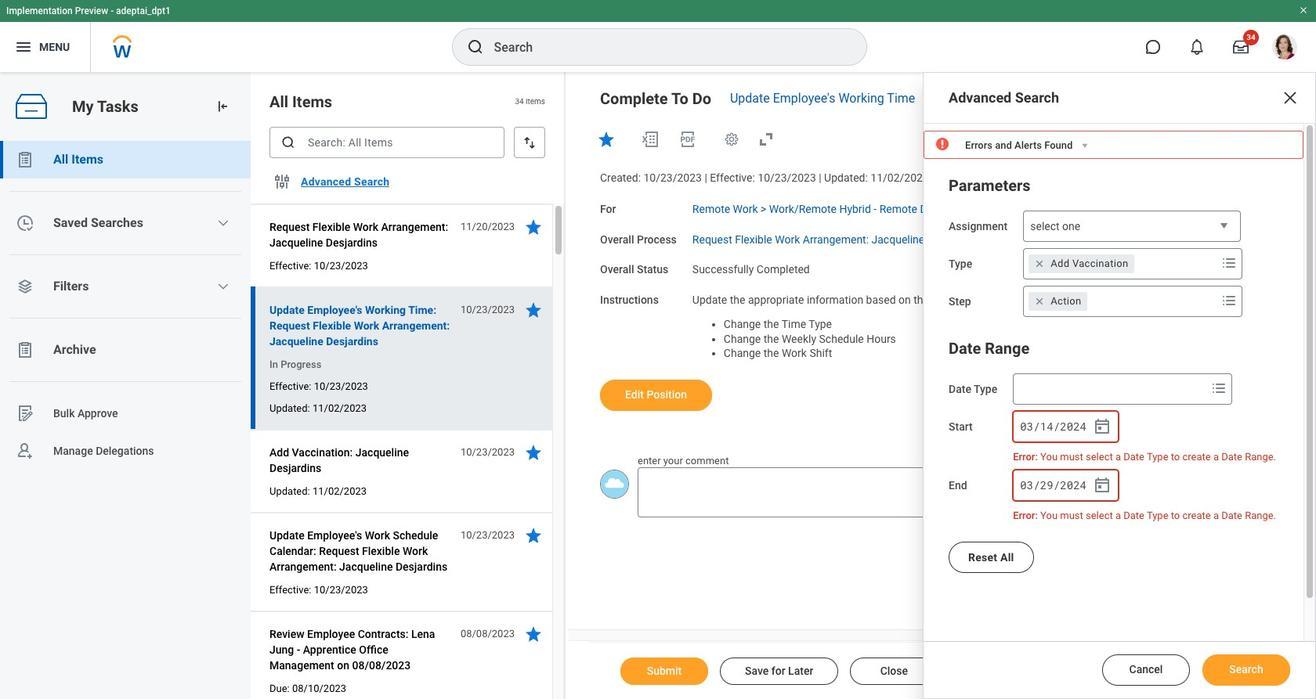Task type: describe. For each thing, give the bounding box(es) containing it.
advanced inside button
[[301, 176, 351, 188]]

- left x small image
[[1028, 294, 1031, 306]]

close environment banner image
[[1299, 5, 1309, 15]]

x image
[[1281, 89, 1300, 107]]

all inside "item list" element
[[270, 92, 288, 111]]

desjardins inside update employee's work schedule calendar: request flexible work arrangement: jacqueline desjardins
[[396, 561, 448, 574]]

update the appropriate information based on the employee's request - this may include:
[[693, 294, 1116, 306]]

select for 03 / 29 / 2024
[[1086, 510, 1113, 522]]

to for 03 / 14 / 2024
[[1171, 451, 1180, 463]]

advanced search inside dialog
[[949, 89, 1059, 106]]

completed
[[757, 263, 810, 276]]

/ right 29
[[1054, 478, 1060, 493]]

assignment
[[949, 220, 1008, 233]]

add for add vaccination
[[1051, 258, 1070, 270]]

employee's for update employee's working time
[[773, 91, 836, 106]]

time:
[[408, 304, 437, 317]]

alerts
[[1015, 139, 1042, 151]]

list containing all items
[[0, 141, 251, 470]]

date type
[[949, 383, 998, 396]]

search inside 'search' button
[[1230, 664, 1264, 676]]

employee's
[[932, 294, 986, 306]]

add vaccination
[[1051, 258, 1129, 270]]

you for 14
[[1041, 451, 1058, 463]]

error: for 03 / 14 / 2024
[[1013, 451, 1038, 463]]

enter
[[638, 455, 661, 467]]

1 horizontal spatial 08/08/2023
[[461, 628, 515, 640]]

change the time type change the weekly schedule hours change the work shift
[[724, 318, 896, 360]]

implementation
[[6, 5, 73, 16]]

request flexible work arrangement: jacqueline desjardins link
[[693, 230, 979, 246]]

time inside 'change the time type change the weekly schedule hours change the work shift'
[[782, 318, 806, 330]]

delegations
[[96, 445, 154, 457]]

shift
[[810, 347, 832, 360]]

successfully completed
[[693, 263, 810, 276]]

0 vertical spatial 11/02/2023
[[871, 172, 929, 184]]

review
[[270, 628, 304, 641]]

03 for 03 / 14 / 2024
[[1020, 419, 1034, 434]]

/ left 29
[[1034, 478, 1040, 493]]

remote work > work/remote hybrid - remote days (10/23/2023)
[[693, 203, 1013, 215]]

star image for update employee's working time: request flexible work arrangement: jacqueline desjardins
[[524, 301, 543, 320]]

status
[[637, 263, 669, 276]]

2024 for 03 / 29 / 2024
[[1060, 478, 1087, 493]]

request
[[989, 294, 1026, 306]]

search image
[[281, 135, 296, 150]]

jacqueline down days
[[872, 233, 925, 246]]

your
[[664, 455, 683, 467]]

add vaccination: jacqueline desjardins
[[270, 447, 409, 475]]

review employee contracts: lena jung - apprentice office management on 08/08/2023
[[270, 628, 435, 672]]

working for time:
[[365, 304, 406, 317]]

fullscreen image
[[757, 130, 776, 149]]

my tasks element
[[0, 72, 251, 700]]

edit
[[625, 389, 644, 401]]

review employee contracts: lena jung - apprentice office management on 08/08/2023 button
[[270, 625, 452, 675]]

action element
[[1051, 295, 1082, 309]]

edit position button
[[600, 380, 712, 411]]

all inside button
[[53, 152, 68, 167]]

one
[[1063, 220, 1081, 233]]

exclamation image
[[936, 139, 948, 150]]

item list element
[[251, 72, 566, 700]]

request inside update employee's working time: request flexible work arrangement: jacqueline desjardins
[[270, 320, 310, 332]]

enter your comment
[[638, 455, 729, 467]]

1 horizontal spatial time
[[887, 91, 915, 106]]

approve
[[78, 407, 118, 420]]

0 vertical spatial on
[[899, 294, 911, 306]]

do
[[692, 89, 711, 108]]

star image for update employee's work schedule calendar: request flexible work arrangement: jacqueline desjardins
[[524, 527, 543, 545]]

search image
[[466, 38, 485, 56]]

comment
[[686, 455, 729, 467]]

star image for request flexible work arrangement: jacqueline desjardins
[[524, 218, 543, 237]]

x small image
[[1032, 294, 1048, 310]]

overall process
[[600, 233, 677, 246]]

update employee's working time link
[[730, 91, 915, 106]]

jacqueline inside update employee's working time: request flexible work arrangement: jacqueline desjardins
[[270, 335, 323, 348]]

inbox large image
[[1233, 39, 1249, 55]]

items inside button
[[71, 152, 103, 167]]

14
[[1040, 419, 1054, 434]]

position
[[647, 389, 687, 401]]

1 remote from the left
[[693, 203, 730, 215]]

x small image
[[1032, 256, 1048, 272]]

successfully
[[693, 263, 754, 276]]

/ left 14
[[1034, 419, 1040, 434]]

hybrid
[[840, 203, 871, 215]]

11/20/2023
[[461, 221, 515, 233]]

the down successfully completed on the top
[[730, 294, 746, 306]]

2 updated: 11/02/2023 from the top
[[270, 486, 367, 498]]

arrangement: inside update employee's working time: request flexible work arrangement: jacqueline desjardins
[[382, 320, 450, 332]]

arrangement: left 11/20/2023
[[381, 221, 448, 234]]

2 vertical spatial updated:
[[270, 486, 310, 498]]

cancel button
[[1103, 655, 1190, 686]]

effective: 10/23/2023 for flexible
[[270, 260, 368, 272]]

update employee's work schedule calendar: request flexible work arrangement: jacqueline desjardins button
[[270, 527, 452, 577]]

progress
[[281, 359, 322, 371]]

items
[[526, 97, 545, 106]]

03 / 14 / 2024
[[1020, 419, 1087, 434]]

the left employee's
[[914, 294, 929, 306]]

flexible inside update employee's working time: request flexible work arrangement: jacqueline desjardins
[[313, 320, 351, 332]]

the down appropriate
[[764, 318, 779, 330]]

prompts image
[[1220, 291, 1239, 310]]

create for 03 / 29 / 2024
[[1183, 510, 1211, 522]]

08/10/2023
[[292, 683, 346, 695]]

advanced search button
[[295, 166, 396, 197]]

arrangement: inside update employee's work schedule calendar: request flexible work arrangement: jacqueline desjardins
[[270, 561, 337, 574]]

bulk approve
[[53, 407, 118, 420]]

parameters button
[[949, 176, 1031, 195]]

for
[[600, 203, 616, 215]]

update for update employee's working time: request flexible work arrangement: jacqueline desjardins
[[270, 304, 305, 317]]

update for update employee's work schedule calendar: request flexible work arrangement: jacqueline desjardins
[[270, 530, 305, 542]]

34
[[515, 97, 524, 106]]

flexible inside "request flexible work arrangement: jacqueline desjardins"
[[313, 221, 350, 234]]

update for update employee's working time
[[730, 91, 770, 106]]

transformation import image
[[215, 99, 230, 114]]

0 vertical spatial search
[[1015, 89, 1059, 106]]

select one
[[1031, 220, 1081, 233]]

search button
[[1203, 655, 1291, 686]]

- right hybrid
[[874, 203, 877, 215]]

hours
[[867, 333, 896, 345]]

adeptai_dpt1
[[116, 5, 171, 16]]

start
[[949, 421, 973, 433]]

2 | from the left
[[819, 172, 822, 184]]

the left shift
[[764, 347, 779, 360]]

schedule inside update employee's work schedule calendar: request flexible work arrangement: jacqueline desjardins
[[393, 530, 438, 542]]

34 items
[[515, 97, 545, 106]]

overall status
[[600, 263, 669, 276]]

1 change from the top
[[724, 318, 761, 330]]

1 | from the left
[[705, 172, 707, 184]]

reset
[[969, 552, 998, 564]]

my tasks
[[72, 97, 138, 116]]

preview
[[75, 5, 108, 16]]

management
[[270, 660, 334, 672]]

on inside review employee contracts: lena jung - apprentice office management on 08/08/2023
[[337, 660, 350, 672]]

jacqueline down configure image
[[270, 237, 323, 249]]

the left weekly
[[764, 333, 779, 345]]

edit position
[[625, 389, 687, 401]]

office
[[359, 644, 389, 657]]

08/08/2023 inside review employee contracts: lena jung - apprentice office management on 08/08/2023
[[352, 660, 411, 672]]

include:
[[1078, 294, 1116, 306]]

advanced search dialog
[[923, 72, 1316, 700]]

work/remote
[[769, 203, 837, 215]]

view printable version (pdf) image
[[679, 130, 697, 149]]

star image for add vaccination: jacqueline desjardins
[[524, 444, 543, 462]]

advanced inside dialog
[[949, 89, 1012, 106]]

create for 03 / 14 / 2024
[[1183, 451, 1211, 463]]

all items button
[[0, 141, 251, 179]]

2 effective: 10/23/2023 from the top
[[270, 381, 368, 393]]

request flexible work arrangement: jacqueline desjardins inside request flexible work arrangement: jacqueline desjardins button
[[270, 221, 448, 249]]

date range
[[949, 339, 1030, 358]]

error: you must select a date type to create a date range. for 03 / 14 / 2024
[[1013, 451, 1276, 463]]

search inside advanced search button
[[354, 176, 390, 188]]

archive
[[53, 342, 96, 357]]

2 vertical spatial 11/02/2023
[[313, 486, 367, 498]]

range. for 03 / 29 / 2024
[[1245, 510, 1276, 522]]

implementation preview -   adeptai_dpt1 banner
[[0, 0, 1316, 72]]

my
[[72, 97, 94, 116]]

update employee's working time: request flexible work arrangement: jacqueline desjardins
[[270, 304, 450, 348]]

reset all
[[969, 552, 1014, 564]]

update employee's work schedule calendar: request flexible work arrangement: jacqueline desjardins
[[270, 530, 448, 574]]

this
[[1034, 294, 1052, 306]]

days
[[920, 203, 944, 215]]

request inside update employee's work schedule calendar: request flexible work arrangement: jacqueline desjardins
[[319, 545, 359, 558]]

manage delegations link
[[0, 433, 251, 470]]

must for 03 / 29 / 2024
[[1060, 510, 1084, 522]]

desjardins inside update employee's working time: request flexible work arrangement: jacqueline desjardins
[[326, 335, 378, 348]]

- inside review employee contracts: lena jung - apprentice office management on 08/08/2023
[[297, 644, 300, 657]]



Task type: vqa. For each thing, say whether or not it's contained in the screenshot.
star image corresponding to Add Vaccination: Jacqueline Desjardins
yes



Task type: locate. For each thing, give the bounding box(es) containing it.
select
[[1031, 220, 1060, 233], [1086, 451, 1113, 463], [1086, 510, 1113, 522]]

all items down the my on the top of page
[[53, 152, 103, 167]]

cancel
[[1130, 664, 1163, 676]]

update down successfully
[[693, 294, 727, 306]]

items
[[292, 92, 332, 111], [71, 152, 103, 167]]

1 star image from the top
[[524, 218, 543, 237]]

add inside add vaccination: jacqueline desjardins
[[270, 447, 289, 459]]

0 horizontal spatial all items
[[53, 152, 103, 167]]

1 vertical spatial you
[[1041, 510, 1058, 522]]

manage
[[53, 445, 93, 457]]

1 vertical spatial items
[[71, 152, 103, 167]]

all items inside button
[[53, 152, 103, 167]]

arrangement: down time:
[[382, 320, 450, 332]]

add left vaccination: on the left bottom of page
[[270, 447, 289, 459]]

errors and alerts found
[[965, 139, 1073, 151]]

2 vertical spatial select
[[1086, 510, 1113, 522]]

1 vertical spatial clipboard image
[[16, 341, 34, 360]]

error: you must select a date type to create a date range. up calendar image
[[1013, 451, 1276, 463]]

0 vertical spatial 03
[[1020, 419, 1034, 434]]

select for 03 / 14 / 2024
[[1086, 451, 1113, 463]]

1 vertical spatial updated: 11/02/2023
[[270, 486, 367, 498]]

bulk
[[53, 407, 75, 420]]

1 vertical spatial on
[[337, 660, 350, 672]]

found
[[1045, 139, 1073, 151]]

must down end group
[[1060, 510, 1084, 522]]

1 vertical spatial add
[[270, 447, 289, 459]]

11/02/2023 up vaccination: on the left bottom of page
[[313, 403, 367, 415]]

11/02/2023 up days
[[871, 172, 929, 184]]

clipboard image inside the all items button
[[16, 150, 34, 169]]

2 2024 from the top
[[1060, 478, 1087, 493]]

0 horizontal spatial on
[[337, 660, 350, 672]]

0 horizontal spatial time
[[782, 318, 806, 330]]

2024 for 03 / 14 / 2024
[[1060, 419, 1087, 434]]

working for time
[[839, 91, 884, 106]]

0 vertical spatial you
[[1041, 451, 1058, 463]]

advanced search
[[949, 89, 1059, 106], [301, 176, 390, 188]]

prompts image for type
[[1220, 254, 1239, 273]]

tasks
[[97, 97, 138, 116]]

may
[[1055, 294, 1076, 306]]

error: for 03 / 29 / 2024
[[1013, 510, 1038, 522]]

contracts:
[[358, 628, 409, 641]]

enter your comment text field
[[638, 468, 931, 518]]

1 horizontal spatial items
[[292, 92, 332, 111]]

updated: 11/02/2023
[[270, 403, 367, 415], [270, 486, 367, 498]]

0 vertical spatial range.
[[1245, 451, 1276, 463]]

1 2024 from the top
[[1060, 419, 1087, 434]]

clipboard image for all items
[[16, 150, 34, 169]]

1 vertical spatial select
[[1086, 451, 1113, 463]]

jung
[[270, 644, 294, 657]]

1 vertical spatial 08/08/2023
[[352, 660, 411, 672]]

1 vertical spatial advanced
[[301, 176, 351, 188]]

1 effective: 10/23/2023 from the top
[[270, 260, 368, 272]]

1 horizontal spatial search
[[1015, 89, 1059, 106]]

calendar image
[[1093, 477, 1112, 496]]

add inside the add vaccination element
[[1051, 258, 1070, 270]]

2024 inside start group
[[1060, 419, 1087, 434]]

effective: 10/23/2023 down 'progress'
[[270, 381, 368, 393]]

manage delegations
[[53, 445, 154, 457]]

0 vertical spatial prompts image
[[1220, 254, 1239, 273]]

request up 'in progress'
[[270, 320, 310, 332]]

type inside 'change the time type change the weekly schedule hours change the work shift'
[[809, 318, 832, 330]]

add vaccination element
[[1051, 257, 1129, 271]]

error:
[[1013, 451, 1038, 463], [1013, 510, 1038, 522]]

1 to from the top
[[1171, 451, 1180, 463]]

1 range. from the top
[[1245, 451, 1276, 463]]

advanced up errors at the top right of the page
[[949, 89, 1012, 106]]

error: you must select a date type to create a date range. for 03 / 29 / 2024
[[1013, 510, 1276, 522]]

to
[[672, 89, 689, 108]]

1 horizontal spatial advanced
[[949, 89, 1012, 106]]

- inside banner
[[111, 5, 114, 16]]

overall for overall process
[[600, 233, 634, 246]]

1 vertical spatial overall
[[600, 263, 634, 276]]

0 vertical spatial updated: 11/02/2023
[[270, 403, 367, 415]]

1 vertical spatial working
[[365, 304, 406, 317]]

0 vertical spatial select
[[1031, 220, 1060, 233]]

items inside "item list" element
[[292, 92, 332, 111]]

create
[[1183, 451, 1211, 463], [1183, 510, 1211, 522]]

change
[[724, 318, 761, 330], [724, 333, 761, 345], [724, 347, 761, 360]]

jacqueline up contracts:
[[339, 561, 393, 574]]

2 range. from the top
[[1245, 510, 1276, 522]]

1 horizontal spatial all
[[270, 92, 288, 111]]

1 vertical spatial effective: 10/23/2023
[[270, 381, 368, 393]]

parameters
[[949, 176, 1031, 195]]

reset all button
[[949, 542, 1034, 573]]

working inside update employee's working time: request flexible work arrangement: jacqueline desjardins
[[365, 304, 406, 317]]

0 vertical spatial to
[[1171, 451, 1180, 463]]

/
[[1034, 419, 1040, 434], [1054, 419, 1060, 434], [1034, 478, 1040, 493], [1054, 478, 1060, 493]]

0 vertical spatial advanced search
[[949, 89, 1059, 106]]

03 for 03 / 29 / 2024
[[1020, 478, 1034, 493]]

11/02/2023
[[871, 172, 929, 184], [313, 403, 367, 415], [313, 486, 367, 498]]

1 vertical spatial 11/02/2023
[[313, 403, 367, 415]]

add vaccination: jacqueline desjardins button
[[270, 444, 452, 478]]

configure image
[[273, 172, 291, 191]]

parameters group
[[949, 173, 1279, 317]]

0 horizontal spatial advanced search
[[301, 176, 390, 188]]

flexible inside update employee's work schedule calendar: request flexible work arrangement: jacqueline desjardins
[[362, 545, 400, 558]]

request flexible work arrangement: jacqueline desjardins
[[270, 221, 448, 249], [693, 233, 979, 246]]

range
[[985, 339, 1030, 358]]

03 left 29
[[1020, 478, 1034, 493]]

jacqueline right vaccination: on the left bottom of page
[[356, 447, 409, 459]]

0 horizontal spatial add
[[270, 447, 289, 459]]

time
[[887, 91, 915, 106], [782, 318, 806, 330]]

remote work > work/remote hybrid - remote days (10/23/2023) link
[[693, 200, 1013, 215]]

3 effective: 10/23/2023 from the top
[[270, 585, 368, 596]]

add for add vaccination: jacqueline desjardins
[[270, 447, 289, 459]]

on right the based
[[899, 294, 911, 306]]

rename image
[[16, 404, 34, 423]]

prompts image for date type
[[1210, 379, 1229, 398]]

work inside update employee's working time: request flexible work arrangement: jacqueline desjardins
[[354, 320, 379, 332]]

0 vertical spatial star image
[[524, 218, 543, 237]]

/ right 14
[[1054, 419, 1060, 434]]

1 you from the top
[[1041, 451, 1058, 463]]

1 vertical spatial change
[[724, 333, 761, 345]]

export to excel image
[[641, 130, 660, 149]]

jacqueline up 'in progress'
[[270, 335, 323, 348]]

2 error: you must select a date type to create a date range. from the top
[[1013, 510, 1276, 522]]

1 vertical spatial employee's
[[307, 304, 362, 317]]

0 vertical spatial clipboard image
[[16, 150, 34, 169]]

effective: 10/23/2023 down request flexible work arrangement: jacqueline desjardins button
[[270, 260, 368, 272]]

to for 03 / 29 / 2024
[[1171, 510, 1180, 522]]

advanced right configure image
[[301, 176, 351, 188]]

employee's for update employee's work schedule calendar: request flexible work arrangement: jacqueline desjardins
[[307, 530, 362, 542]]

1 vertical spatial error:
[[1013, 510, 1038, 522]]

2 star image from the top
[[524, 444, 543, 462]]

0 vertical spatial items
[[292, 92, 332, 111]]

instructions
[[600, 294, 659, 306]]

action, press delete to clear value. option
[[1029, 292, 1088, 311]]

start group
[[1013, 411, 1119, 443]]

1 horizontal spatial request flexible work arrangement: jacqueline desjardins
[[693, 233, 979, 246]]

1 horizontal spatial on
[[899, 294, 911, 306]]

03 / 29 / 2024
[[1020, 478, 1087, 493]]

items up search image
[[292, 92, 332, 111]]

1 vertical spatial all
[[53, 152, 68, 167]]

date range button
[[949, 339, 1030, 358]]

employee's up fullscreen image
[[773, 91, 836, 106]]

- right preview
[[111, 5, 114, 16]]

1 error: from the top
[[1013, 451, 1038, 463]]

2 change from the top
[[724, 333, 761, 345]]

0 vertical spatial effective: 10/23/2023
[[270, 260, 368, 272]]

in progress
[[270, 359, 322, 371]]

1 must from the top
[[1060, 451, 1084, 463]]

employee
[[307, 628, 355, 641]]

03 left 14
[[1020, 419, 1034, 434]]

caret down image
[[1080, 140, 1091, 151]]

profile logan mcneil element
[[1263, 30, 1307, 64]]

1 vertical spatial must
[[1060, 510, 1084, 522]]

items down the my on the top of page
[[71, 152, 103, 167]]

select inside popup button
[[1031, 220, 1060, 233]]

error: you must select a date type to create a date range.
[[1013, 451, 1276, 463], [1013, 510, 1276, 522]]

1 vertical spatial error: you must select a date type to create a date range.
[[1013, 510, 1276, 522]]

0 horizontal spatial 08/08/2023
[[352, 660, 411, 672]]

0 vertical spatial schedule
[[819, 333, 864, 345]]

all items up search image
[[270, 92, 332, 111]]

1 horizontal spatial add
[[1051, 258, 1070, 270]]

1 error: you must select a date type to create a date range. from the top
[[1013, 451, 1276, 463]]

03 inside end group
[[1020, 478, 1034, 493]]

1 vertical spatial 03
[[1020, 478, 1034, 493]]

0 horizontal spatial working
[[365, 304, 406, 317]]

0 vertical spatial all
[[270, 92, 288, 111]]

1 horizontal spatial remote
[[880, 203, 918, 215]]

overall for overall status
[[600, 263, 634, 276]]

employee's
[[773, 91, 836, 106], [307, 304, 362, 317], [307, 530, 362, 542]]

update up fullscreen image
[[730, 91, 770, 106]]

3 change from the top
[[724, 347, 761, 360]]

overall down for
[[600, 233, 634, 246]]

overall status element
[[693, 254, 810, 277]]

0 horizontal spatial all
[[53, 152, 68, 167]]

user plus image
[[16, 442, 34, 461]]

0 vertical spatial error:
[[1013, 451, 1038, 463]]

2 overall from the top
[[600, 263, 634, 276]]

update employee's working time: request flexible work arrangement: jacqueline desjardins button
[[270, 301, 452, 351]]

error: down 03 / 29 / 2024
[[1013, 510, 1038, 522]]

must
[[1060, 451, 1084, 463], [1060, 510, 1084, 522]]

1 horizontal spatial schedule
[[819, 333, 864, 345]]

0 horizontal spatial request flexible work arrangement: jacqueline desjardins
[[270, 221, 448, 249]]

03 inside start group
[[1020, 419, 1034, 434]]

updated: down vaccination: on the left bottom of page
[[270, 486, 310, 498]]

clipboard image
[[16, 150, 34, 169], [16, 341, 34, 360]]

0 vertical spatial change
[[724, 318, 761, 330]]

11/02/2023 down add vaccination: jacqueline desjardins
[[313, 486, 367, 498]]

errors
[[965, 139, 993, 151]]

range. for 03 / 14 / 2024
[[1245, 451, 1276, 463]]

employee's for update employee's working time: request flexible work arrangement: jacqueline desjardins
[[307, 304, 362, 317]]

error: you must select a date type to create a date range. down calendar image
[[1013, 510, 1276, 522]]

0 horizontal spatial |
[[705, 172, 707, 184]]

due: 08/10/2023
[[270, 683, 346, 695]]

0 vertical spatial employee's
[[773, 91, 836, 106]]

2024
[[1060, 419, 1087, 434], [1060, 478, 1087, 493]]

request
[[270, 221, 310, 234], [693, 233, 732, 246], [270, 320, 310, 332], [319, 545, 359, 558]]

action bar region
[[589, 643, 1316, 700]]

request down configure image
[[270, 221, 310, 234]]

update employee's working time
[[730, 91, 915, 106]]

prompts image
[[1220, 254, 1239, 273], [1210, 379, 1229, 398]]

updated: up remote work > work/remote hybrid - remote days (10/23/2023) link
[[824, 172, 868, 184]]

type
[[949, 258, 973, 270], [809, 318, 832, 330], [974, 383, 998, 396], [1147, 451, 1169, 463], [1147, 510, 1169, 522]]

0 vertical spatial create
[[1183, 451, 1211, 463]]

you for 29
[[1041, 510, 1058, 522]]

1 horizontal spatial working
[[839, 91, 884, 106]]

0 horizontal spatial schedule
[[393, 530, 438, 542]]

1 vertical spatial range.
[[1245, 510, 1276, 522]]

1 03 from the top
[[1020, 419, 1034, 434]]

complete to do
[[600, 89, 711, 108]]

star image for review employee contracts: lena jung - apprentice office management on 08/08/2023
[[524, 625, 543, 644]]

type inside 'parameters' group
[[949, 258, 973, 270]]

search
[[1015, 89, 1059, 106], [354, 176, 390, 188], [1230, 664, 1264, 676]]

all
[[270, 92, 288, 111], [53, 152, 68, 167], [1001, 552, 1014, 564]]

list
[[0, 141, 251, 470]]

information
[[807, 294, 864, 306]]

request up successfully
[[693, 233, 732, 246]]

request flexible work arrangement: jacqueline desjardins down 'remote work > work/remote hybrid - remote days (10/23/2023)'
[[693, 233, 979, 246]]

0 vertical spatial add
[[1051, 258, 1070, 270]]

2 remote from the left
[[880, 203, 918, 215]]

on down apprentice
[[337, 660, 350, 672]]

remote
[[693, 203, 730, 215], [880, 203, 918, 215]]

weekly
[[782, 333, 817, 345]]

you up 29
[[1041, 451, 1058, 463]]

appropriate
[[748, 294, 804, 306]]

2 horizontal spatial all
[[1001, 552, 1014, 564]]

request flexible work arrangement: jacqueline desjardins down advanced search button
[[270, 221, 448, 249]]

notifications large image
[[1190, 39, 1205, 55]]

complete
[[600, 89, 668, 108]]

remote left days
[[880, 203, 918, 215]]

2024 inside end group
[[1060, 478, 1087, 493]]

2 to from the top
[[1171, 510, 1180, 522]]

due:
[[270, 683, 290, 695]]

0 vertical spatial 2024
[[1060, 419, 1087, 434]]

1 vertical spatial time
[[782, 318, 806, 330]]

2 you from the top
[[1041, 510, 1058, 522]]

clipboard image inside archive button
[[16, 341, 34, 360]]

Date Type field
[[1014, 375, 1207, 404]]

vaccination:
[[292, 447, 353, 459]]

action
[[1051, 295, 1082, 307]]

employee's inside update employee's work schedule calendar: request flexible work arrangement: jacqueline desjardins
[[307, 530, 362, 542]]

must up end group
[[1060, 451, 1084, 463]]

all items inside "item list" element
[[270, 92, 332, 111]]

0 vertical spatial all items
[[270, 92, 332, 111]]

updated: 11/02/2023 down add vaccination: jacqueline desjardins
[[270, 486, 367, 498]]

0 vertical spatial working
[[839, 91, 884, 106]]

updated: down 'in progress'
[[270, 403, 310, 415]]

select down calendar image
[[1086, 510, 1113, 522]]

desjardins
[[928, 233, 979, 246], [326, 237, 378, 249], [326, 335, 378, 348], [270, 462, 321, 475], [396, 561, 448, 574]]

add
[[1051, 258, 1070, 270], [270, 447, 289, 459]]

star image
[[524, 218, 543, 237], [524, 444, 543, 462]]

employee's up 'progress'
[[307, 304, 362, 317]]

select up calendar image
[[1086, 451, 1113, 463]]

0 horizontal spatial advanced
[[301, 176, 351, 188]]

star image
[[597, 130, 616, 149], [524, 301, 543, 320], [524, 527, 543, 545], [524, 625, 543, 644]]

and
[[995, 139, 1012, 151]]

(10/23/2023)
[[947, 203, 1013, 215]]

effective: 10/23/2023 for employee's
[[270, 585, 368, 596]]

arrangement: down calendar:
[[270, 561, 337, 574]]

update up calendar:
[[270, 530, 305, 542]]

update
[[730, 91, 770, 106], [693, 294, 727, 306], [270, 304, 305, 317], [270, 530, 305, 542]]

updated: 11/02/2023 up vaccination: on the left bottom of page
[[270, 403, 367, 415]]

2 error: from the top
[[1013, 510, 1038, 522]]

clipboard image for archive
[[16, 341, 34, 360]]

1 vertical spatial updated:
[[270, 403, 310, 415]]

1 vertical spatial schedule
[[393, 530, 438, 542]]

0 horizontal spatial remote
[[693, 203, 730, 215]]

to
[[1171, 451, 1180, 463], [1171, 510, 1180, 522]]

schedule inside 'change the time type change the weekly schedule hours change the work shift'
[[819, 333, 864, 345]]

flexible
[[313, 221, 350, 234], [735, 233, 772, 246], [313, 320, 351, 332], [362, 545, 400, 558]]

process
[[637, 233, 677, 246]]

request right calendar:
[[319, 545, 359, 558]]

calendar image
[[1093, 418, 1112, 436]]

update inside update employee's working time: request flexible work arrangement: jacqueline desjardins
[[270, 304, 305, 317]]

you down 29
[[1041, 510, 1058, 522]]

2 vertical spatial effective: 10/23/2023
[[270, 585, 368, 596]]

2 horizontal spatial search
[[1230, 664, 1264, 676]]

1 overall from the top
[[600, 233, 634, 246]]

2 must from the top
[[1060, 510, 1084, 522]]

2 vertical spatial all
[[1001, 552, 1014, 564]]

desjardins inside add vaccination: jacqueline desjardins
[[270, 462, 321, 475]]

10/23/2023
[[644, 172, 702, 184], [758, 172, 816, 184], [314, 260, 368, 272], [461, 304, 515, 316], [314, 381, 368, 393], [461, 447, 515, 458], [461, 530, 515, 541], [314, 585, 368, 596]]

error: up 03 / 29 / 2024
[[1013, 451, 1038, 463]]

schedule
[[819, 333, 864, 345], [393, 530, 438, 542]]

update for update the appropriate information based on the employee's request - this may include:
[[693, 294, 727, 306]]

request flexible work arrangement: jacqueline desjardins button
[[270, 218, 452, 252]]

lena
[[411, 628, 435, 641]]

all inside reset all 'button'
[[1001, 552, 1014, 564]]

1 updated: 11/02/2023 from the top
[[270, 403, 367, 415]]

update up 'in progress'
[[270, 304, 305, 317]]

end group
[[1013, 470, 1119, 502]]

08/08/2023 right lena
[[461, 628, 515, 640]]

advanced search up and at the top right
[[949, 89, 1059, 106]]

1 vertical spatial to
[[1171, 510, 1180, 522]]

0 vertical spatial overall
[[600, 233, 634, 246]]

2024 right 14
[[1060, 419, 1087, 434]]

2 03 from the top
[[1020, 478, 1034, 493]]

advanced search up request flexible work arrangement: jacqueline desjardins button
[[301, 176, 390, 188]]

date range group
[[949, 336, 1279, 523]]

effective: 10/23/2023 up employee
[[270, 585, 368, 596]]

2 vertical spatial employee's
[[307, 530, 362, 542]]

1 clipboard image from the top
[[16, 150, 34, 169]]

0 vertical spatial error: you must select a date type to create a date range.
[[1013, 451, 1276, 463]]

2 vertical spatial change
[[724, 347, 761, 360]]

jacqueline inside update employee's work schedule calendar: request flexible work arrangement: jacqueline desjardins
[[339, 561, 393, 574]]

add vaccination, press delete to clear value. option
[[1029, 255, 1135, 273]]

0 vertical spatial 08/08/2023
[[461, 628, 515, 640]]

08/08/2023
[[461, 628, 515, 640], [352, 660, 411, 672]]

1 horizontal spatial all items
[[270, 92, 332, 111]]

work inside 'change the time type change the weekly schedule hours change the work shift'
[[782, 347, 807, 360]]

select left one
[[1031, 220, 1060, 233]]

in
[[270, 359, 278, 371]]

2 vertical spatial search
[[1230, 664, 1264, 676]]

2 create from the top
[[1183, 510, 1211, 522]]

implementation preview -   adeptai_dpt1
[[6, 5, 171, 16]]

employee's up calendar:
[[307, 530, 362, 542]]

overall up instructions
[[600, 263, 634, 276]]

2024 right 29
[[1060, 478, 1087, 493]]

select one button
[[1024, 211, 1241, 243]]

add right x small icon
[[1051, 258, 1070, 270]]

29
[[1040, 478, 1054, 493]]

jacqueline inside add vaccination: jacqueline desjardins
[[356, 447, 409, 459]]

arrangement: down 'remote work > work/remote hybrid - remote days (10/23/2023)'
[[803, 233, 869, 246]]

created:
[[600, 172, 641, 184]]

1 vertical spatial advanced search
[[301, 176, 390, 188]]

1 vertical spatial prompts image
[[1210, 379, 1229, 398]]

- up management
[[297, 644, 300, 657]]

0 horizontal spatial search
[[354, 176, 390, 188]]

0 vertical spatial time
[[887, 91, 915, 106]]

2 clipboard image from the top
[[16, 341, 34, 360]]

>
[[761, 203, 767, 215]]

employee's inside update employee's working time: request flexible work arrangement: jacqueline desjardins
[[307, 304, 362, 317]]

0 vertical spatial updated:
[[824, 172, 868, 184]]

0 horizontal spatial items
[[71, 152, 103, 167]]

1 horizontal spatial advanced search
[[949, 89, 1059, 106]]

advanced search inside button
[[301, 176, 390, 188]]

0 vertical spatial advanced
[[949, 89, 1012, 106]]

1 vertical spatial star image
[[524, 444, 543, 462]]

effective: 10/23/2023
[[270, 260, 368, 272], [270, 381, 368, 393], [270, 585, 368, 596]]

update inside update employee's work schedule calendar: request flexible work arrangement: jacqueline desjardins
[[270, 530, 305, 542]]

1 vertical spatial all items
[[53, 152, 103, 167]]

must for 03 / 14 / 2024
[[1060, 451, 1084, 463]]

08/08/2023 down office
[[352, 660, 411, 672]]

1 create from the top
[[1183, 451, 1211, 463]]

1 vertical spatial 2024
[[1060, 478, 1087, 493]]

working
[[839, 91, 884, 106], [365, 304, 406, 317]]

remote left >
[[693, 203, 730, 215]]

bulk approve link
[[0, 395, 251, 433]]



